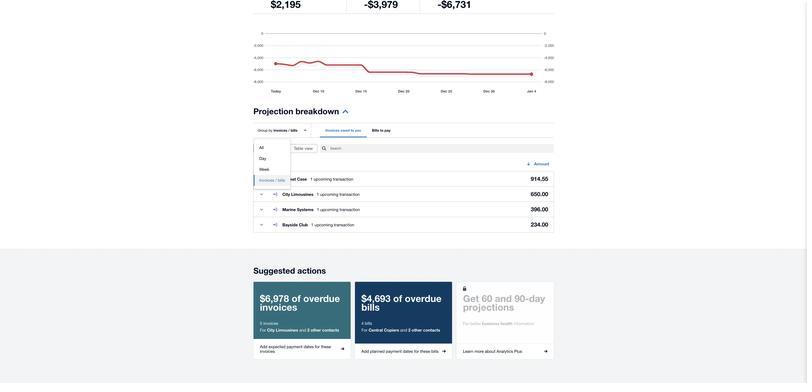 Task type: vqa. For each thing, say whether or not it's contained in the screenshot.


Task type: locate. For each thing, give the bounding box(es) containing it.
1 horizontal spatial contacts
[[423, 328, 440, 332]]

transaction for 396.00
[[340, 207, 360, 212]]

1 to from the left
[[351, 128, 354, 133]]

invoices inside of overdue invoices
[[260, 301, 297, 313]]

1 horizontal spatial dates
[[403, 349, 413, 354]]

of inside of overdue invoices
[[292, 293, 301, 304]]

2 contacts from the left
[[423, 328, 440, 332]]

5
[[260, 321, 262, 326]]

1 horizontal spatial add
[[362, 349, 369, 354]]

1 overdue from the left
[[303, 293, 340, 304]]

and inside get 60 and 90-day projections
[[495, 293, 512, 304]]

contacts inside 4 bills for central copiers and 2 other contacts
[[423, 328, 440, 332]]

add left the planned
[[362, 349, 369, 354]]

these inside add expected payment dates for these invoices
[[321, 344, 331, 349]]

for for of overdue bills
[[362, 328, 368, 332]]

dates
[[304, 344, 314, 349], [403, 349, 413, 354]]

owed
[[341, 128, 350, 133]]

projection breakdown
[[253, 106, 339, 116]]

and inside 5 invoices for city limousines and 2 other contacts
[[299, 328, 306, 332]]

information
[[514, 321, 534, 326]]

city up marine
[[282, 192, 290, 197]]

to
[[351, 128, 354, 133], [380, 128, 384, 133]]

add planned payment dates for these bills button
[[355, 344, 452, 359]]

invoices inside button
[[326, 128, 340, 133]]

table
[[294, 146, 304, 151]]

add
[[260, 344, 267, 349], [362, 349, 369, 354]]

payment
[[287, 344, 303, 349], [386, 349, 402, 354]]

overdue inside of overdue invoices
[[303, 293, 340, 304]]

toggle image for 650.00
[[256, 189, 267, 200]]

1 horizontal spatial other
[[412, 328, 422, 332]]

60
[[482, 293, 492, 304]]

about
[[485, 349, 496, 354]]

business
[[482, 321, 500, 326]]

1 vertical spatial limousines
[[276, 328, 298, 332]]

0 horizontal spatial contacts
[[322, 328, 339, 332]]

suggested
[[253, 266, 295, 276]]

0 horizontal spatial add
[[260, 344, 267, 349]]

0 horizontal spatial other
[[311, 328, 321, 332]]

city inside 5 invoices for city limousines and 2 other contacts
[[267, 328, 275, 332]]

overdue inside of overdue bills
[[405, 293, 442, 304]]

invoices
[[274, 128, 287, 132], [260, 301, 297, 313], [263, 321, 278, 326], [260, 349, 275, 354]]

invoices inside 5 invoices for city limousines and 2 other contacts
[[263, 321, 278, 326]]

bills inside of overdue bills
[[362, 301, 380, 313]]

/ right by
[[288, 128, 290, 132]]

dates down 5 invoices for city limousines and 2 other contacts
[[304, 344, 314, 349]]

bills inside button
[[431, 349, 439, 354]]

for for of overdue invoices
[[260, 328, 266, 332]]

0 vertical spatial /
[[288, 128, 290, 132]]

1 horizontal spatial for
[[362, 328, 368, 332]]

invoices / bills button
[[254, 175, 291, 186]]

toggle image for 396.00
[[256, 204, 267, 215]]

234.00
[[531, 221, 548, 228]]

2 other from the left
[[412, 328, 422, 332]]

0 horizontal spatial city
[[267, 328, 275, 332]]

1 horizontal spatial overdue
[[405, 293, 442, 304]]

1 horizontal spatial city
[[282, 192, 290, 197]]

/ inside 'button'
[[276, 178, 277, 183]]

of for $6,978
[[292, 293, 301, 304]]

1 horizontal spatial /
[[288, 128, 290, 132]]

other up the add expected payment dates for these invoices button
[[311, 328, 321, 332]]

0 horizontal spatial overdue
[[303, 293, 340, 304]]

1 contacts from the left
[[322, 328, 339, 332]]

/ down week button
[[276, 178, 277, 183]]

transaction
[[333, 177, 353, 181], [340, 192, 360, 197], [340, 207, 360, 212], [334, 222, 354, 227]]

overdue
[[303, 293, 340, 304], [405, 293, 442, 304]]

payment right the planned
[[386, 349, 402, 354]]

1 upcoming transaction for 396.00
[[317, 207, 360, 212]]

other inside 5 invoices for city limousines and 2 other contacts
[[311, 328, 321, 332]]

view
[[305, 146, 313, 151]]

payment for invoices
[[287, 344, 303, 349]]

0 horizontal spatial 2
[[307, 328, 310, 332]]

projection
[[253, 106, 293, 116]]

0 horizontal spatial for
[[260, 328, 266, 332]]

2 up the add expected payment dates for these invoices button
[[307, 328, 310, 332]]

other up add planned payment dates for these bills button
[[412, 328, 422, 332]]

0 horizontal spatial invoices
[[259, 178, 274, 183]]

2 inside 5 invoices for city limousines and 2 other contacts
[[307, 328, 310, 332]]

1 other from the left
[[311, 328, 321, 332]]

1 2 from the left
[[307, 328, 310, 332]]

plus
[[514, 349, 522, 354]]

for inside 4 bills for central copiers and 2 other contacts
[[362, 328, 368, 332]]

0 horizontal spatial payment
[[287, 344, 303, 349]]

payment right expected
[[287, 344, 303, 349]]

bills inside 'button'
[[278, 178, 285, 183]]

group
[[254, 139, 291, 189]]

other inside 4 bills for central copiers and 2 other contacts
[[412, 328, 422, 332]]

4
[[362, 321, 364, 326]]

914.55
[[531, 176, 548, 182]]

1 right the case
[[310, 177, 313, 181]]

dates inside add expected payment dates for these invoices
[[304, 344, 314, 349]]

and right copiers
[[400, 328, 407, 332]]

group
[[258, 128, 268, 132]]

2 horizontal spatial for
[[463, 321, 469, 326]]

other for of overdue bills
[[412, 328, 422, 332]]

for down 5
[[260, 328, 266, 332]]

copiers
[[384, 328, 399, 332]]

1 horizontal spatial invoices
[[326, 128, 340, 133]]

upcoming for 234.00
[[315, 222, 333, 227]]

1 horizontal spatial for
[[414, 349, 419, 354]]

2 right copiers
[[408, 328, 411, 332]]

1 horizontal spatial these
[[420, 349, 430, 354]]

$6,978
[[260, 293, 289, 304]]

0 horizontal spatial /
[[276, 178, 277, 183]]

table view
[[294, 146, 313, 151]]

of
[[292, 293, 301, 304], [393, 293, 402, 304]]

2 to from the left
[[380, 128, 384, 133]]

for left better at bottom
[[463, 321, 469, 326]]

learn more about analytics plus button
[[457, 344, 554, 359]]

to left you
[[351, 128, 354, 133]]

1 vertical spatial toggle image
[[256, 204, 267, 215]]

1
[[310, 177, 313, 181], [317, 192, 319, 197], [317, 207, 319, 212], [311, 222, 314, 227]]

toggle image
[[256, 189, 267, 200], [256, 204, 267, 215]]

and inside 4 bills for central copiers and 2 other contacts
[[400, 328, 407, 332]]

0 horizontal spatial to
[[351, 128, 354, 133]]

contacts
[[322, 328, 339, 332], [423, 328, 440, 332]]

club
[[299, 222, 308, 227]]

to left pay
[[380, 128, 384, 133]]

0 horizontal spatial these
[[321, 344, 331, 349]]

1 right city limousines
[[317, 192, 319, 197]]

0 horizontal spatial of
[[292, 293, 301, 304]]

add left expected
[[260, 344, 267, 349]]

0 vertical spatial toggle image
[[256, 189, 267, 200]]

$4,693
[[362, 293, 391, 304]]

other
[[311, 328, 321, 332], [412, 328, 422, 332]]

1 right club
[[311, 222, 314, 227]]

for inside 5 invoices for city limousines and 2 other contacts
[[260, 328, 266, 332]]

actions
[[297, 266, 326, 276]]

dates down 4 bills for central copiers and 2 other contacts
[[403, 349, 413, 354]]

1 right systems
[[317, 207, 319, 212]]

toggle image up toggle icon
[[256, 204, 267, 215]]

1 vertical spatial /
[[276, 178, 277, 183]]

invoices left owed
[[326, 128, 340, 133]]

0 horizontal spatial dates
[[304, 344, 314, 349]]

list box
[[254, 139, 291, 189]]

bills inside 4 bills for central copiers and 2 other contacts
[[365, 321, 372, 326]]

1 toggle image from the top
[[256, 189, 267, 200]]

for inside add expected payment dates for these invoices
[[315, 344, 320, 349]]

limousines
[[291, 192, 314, 197], [276, 328, 298, 332]]

and up the add expected payment dates for these invoices button
[[299, 328, 306, 332]]

amount button
[[522, 158, 554, 169]]

/
[[288, 128, 290, 132], [276, 178, 277, 183]]

add planned payment dates for these bills
[[362, 349, 439, 354]]

2 inside 4 bills for central copiers and 2 other contacts
[[408, 328, 411, 332]]

toggle image down invoices / bills 'button'
[[256, 189, 267, 200]]

2 horizontal spatial and
[[495, 293, 512, 304]]

marine
[[282, 207, 296, 212]]

1 horizontal spatial of
[[393, 293, 402, 304]]

these
[[321, 344, 331, 349], [420, 349, 430, 354]]

add for invoices
[[260, 344, 267, 349]]

1 horizontal spatial to
[[380, 128, 384, 133]]

1 vertical spatial city
[[267, 328, 275, 332]]

of inside of overdue bills
[[393, 293, 402, 304]]

more
[[475, 349, 484, 354]]

2 of from the left
[[393, 293, 402, 304]]

contacts for of overdue bills
[[423, 328, 440, 332]]

1 horizontal spatial and
[[400, 328, 407, 332]]

these for of overdue invoices
[[321, 344, 331, 349]]

group containing all
[[254, 139, 291, 189]]

limousines up expected
[[276, 328, 298, 332]]

of right '$6,978'
[[292, 293, 301, 304]]

invoices owed to you button
[[320, 123, 367, 137]]

0 vertical spatial city
[[282, 192, 290, 197]]

city up expected
[[267, 328, 275, 332]]

payment inside add expected payment dates for these invoices
[[287, 344, 303, 349]]

and
[[495, 293, 512, 304], [299, 328, 306, 332], [400, 328, 407, 332]]

invoices
[[326, 128, 340, 133], [259, 178, 274, 183]]

suggested actions
[[253, 266, 326, 276]]

contacts for of overdue invoices
[[322, 328, 339, 332]]

other for of overdue invoices
[[311, 328, 321, 332]]

week
[[259, 167, 269, 172]]

limousines down the case
[[291, 192, 314, 197]]

you
[[355, 128, 361, 133]]

and right 60
[[495, 293, 512, 304]]

upcoming
[[314, 177, 332, 181], [320, 192, 338, 197], [320, 207, 339, 212], [315, 222, 333, 227]]

1 horizontal spatial payment
[[386, 349, 402, 354]]

2 overdue from the left
[[405, 293, 442, 304]]

and for of overdue bills
[[400, 328, 407, 332]]

of right "$4,693"
[[393, 293, 402, 304]]

for inside the for better business health information
[[463, 321, 469, 326]]

2 for bills
[[408, 328, 411, 332]]

invoices inside 'button'
[[259, 178, 274, 183]]

for down 4
[[362, 328, 368, 332]]

contacts inside 5 invoices for city limousines and 2 other contacts
[[322, 328, 339, 332]]

basket case
[[282, 176, 307, 181]]

2
[[307, 328, 310, 332], [408, 328, 411, 332]]

bills
[[291, 128, 298, 132], [278, 178, 285, 183], [362, 301, 380, 313], [365, 321, 372, 326], [431, 349, 439, 354]]

2 toggle image from the top
[[256, 204, 267, 215]]

invoices down week
[[259, 178, 274, 183]]

1 of from the left
[[292, 293, 301, 304]]

1 upcoming transaction
[[310, 177, 353, 181], [317, 192, 360, 197], [317, 207, 360, 212], [311, 222, 354, 227]]

2 2 from the left
[[408, 328, 411, 332]]

0 horizontal spatial and
[[299, 328, 306, 332]]

invoices for invoices owed to you
[[326, 128, 340, 133]]

day
[[529, 293, 545, 304]]

and for of overdue invoices
[[299, 328, 306, 332]]

0 vertical spatial invoices
[[326, 128, 340, 133]]

for
[[315, 344, 320, 349], [414, 349, 419, 354]]

add inside add expected payment dates for these invoices
[[260, 344, 267, 349]]

day button
[[254, 153, 291, 164]]

1 horizontal spatial 2
[[408, 328, 411, 332]]

1 vertical spatial invoices
[[259, 178, 274, 183]]

1 upcoming transaction for 650.00
[[317, 192, 360, 197]]

city
[[282, 192, 290, 197], [267, 328, 275, 332]]

for
[[463, 321, 469, 326], [260, 328, 266, 332], [362, 328, 368, 332]]

pay
[[385, 128, 391, 133]]

list box containing all
[[254, 139, 291, 189]]

0 horizontal spatial for
[[315, 344, 320, 349]]



Task type: describe. For each thing, give the bounding box(es) containing it.
dates for invoices
[[304, 344, 314, 349]]

bayside club
[[282, 222, 308, 227]]

add for bills
[[362, 349, 369, 354]]

transaction for 650.00
[[340, 192, 360, 197]]

transaction for 234.00
[[334, 222, 354, 227]]

invoices for invoices / bills
[[259, 178, 274, 183]]

for better business health information
[[463, 321, 534, 326]]

upcoming for 396.00
[[320, 207, 339, 212]]

basket
[[282, 176, 296, 181]]

1 for 234.00
[[311, 222, 314, 227]]

projection breakdown view option group
[[253, 144, 318, 153]]

650.00
[[531, 191, 548, 198]]

expected
[[269, 344, 286, 349]]

learn
[[463, 349, 474, 354]]

limousines inside 5 invoices for city limousines and 2 other contacts
[[276, 328, 298, 332]]

amount
[[534, 161, 550, 166]]

of for $4,693
[[393, 293, 402, 304]]

overdue for of overdue invoices
[[303, 293, 340, 304]]

group by invoices / bills
[[258, 128, 298, 132]]

toggle image
[[256, 219, 267, 230]]

bills to pay
[[372, 128, 391, 133]]

invoices owed to you
[[326, 128, 361, 133]]

breakdown
[[296, 106, 339, 116]]

invoices inside add expected payment dates for these invoices
[[260, 349, 275, 354]]

projection breakdown button
[[253, 106, 348, 120]]

invoices / bills
[[259, 178, 285, 183]]

1 for 396.00
[[317, 207, 319, 212]]

1 upcoming transaction for 234.00
[[311, 222, 354, 227]]

planned
[[370, 349, 385, 354]]

all
[[259, 145, 264, 150]]

bills to pay button
[[367, 123, 396, 137]]

bills
[[372, 128, 379, 133]]

city limousines
[[282, 192, 314, 197]]

day
[[259, 156, 266, 161]]

analytics
[[497, 349, 513, 354]]

396.00
[[531, 206, 548, 213]]

get 60 and 90-day projections
[[463, 293, 545, 313]]

these for of overdue bills
[[420, 349, 430, 354]]

of overdue invoices
[[260, 293, 340, 313]]

add expected payment dates for these invoices button
[[253, 339, 351, 359]]

payment for bills
[[386, 349, 402, 354]]

1 for 650.00
[[317, 192, 319, 197]]

Search for a document search field
[[330, 144, 554, 153]]

by
[[269, 128, 273, 132]]

marine systems
[[282, 207, 314, 212]]

projections
[[463, 301, 514, 313]]

bayside
[[282, 222, 298, 227]]

week button
[[254, 164, 291, 175]]

90-
[[515, 293, 529, 304]]

4 bills for central copiers and 2 other contacts
[[362, 321, 440, 332]]

get
[[463, 293, 479, 304]]

2 for invoices
[[307, 328, 310, 332]]

case
[[297, 176, 307, 181]]

better
[[470, 321, 481, 326]]

overdue for of overdue bills
[[405, 293, 442, 304]]

learn more about analytics plus
[[463, 349, 522, 354]]

central
[[369, 328, 383, 332]]

systems
[[297, 207, 314, 212]]

upcoming for 650.00
[[320, 192, 338, 197]]

all button
[[254, 142, 291, 153]]

for for of overdue bills
[[414, 349, 419, 354]]

0 vertical spatial limousines
[[291, 192, 314, 197]]

of overdue bills
[[362, 293, 442, 313]]

add expected payment dates for these invoices
[[260, 344, 331, 354]]

dates for bills
[[403, 349, 413, 354]]

for for of overdue invoices
[[315, 344, 320, 349]]

health
[[501, 321, 513, 326]]

5 invoices for city limousines and 2 other contacts
[[260, 321, 339, 332]]



